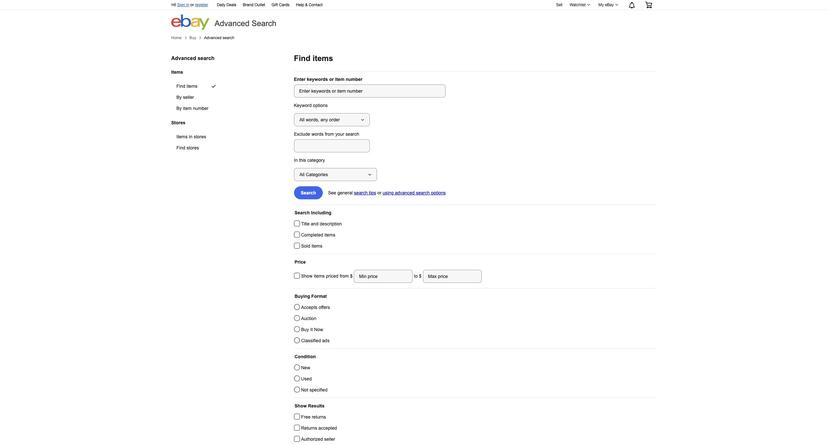 Task type: vqa. For each thing, say whether or not it's contained in the screenshot.
the top or
yes



Task type: locate. For each thing, give the bounding box(es) containing it.
accepts offers
[[301, 305, 330, 310]]

exclude words from your search
[[294, 132, 359, 137]]

search tips link
[[354, 190, 376, 196]]

1 $ from the left
[[350, 273, 354, 279]]

or right tips
[[377, 190, 381, 196]]

search right the your
[[346, 132, 359, 137]]

advanced search
[[204, 36, 234, 40], [171, 55, 214, 61]]

category
[[307, 158, 325, 163]]

ebay
[[605, 3, 614, 7]]

2 vertical spatial search
[[295, 210, 310, 215]]

specified
[[310, 387, 328, 393]]

banner containing sell
[[168, 0, 657, 30]]

0 vertical spatial find items
[[294, 54, 333, 63]]

search
[[252, 19, 276, 28], [301, 190, 316, 196], [295, 210, 310, 215]]

classified ads
[[301, 338, 330, 343]]

seller
[[183, 95, 194, 100], [324, 437, 335, 442]]

items for items in stores
[[176, 134, 188, 140]]

0 vertical spatial seller
[[183, 95, 194, 100]]

0 horizontal spatial find items
[[176, 84, 198, 89]]

find down items in stores on the top of page
[[176, 145, 185, 151]]

find up by seller
[[176, 84, 185, 89]]

1 horizontal spatial or
[[329, 77, 334, 82]]

show up 'free'
[[295, 403, 307, 409]]

items up find items link
[[171, 69, 183, 75]]

search up search including
[[301, 190, 316, 196]]

1 vertical spatial by
[[176, 106, 182, 111]]

ads
[[322, 338, 330, 343]]

2 vertical spatial find
[[176, 145, 185, 151]]

advanced search down buy link
[[171, 55, 214, 61]]

advanced down deals
[[215, 19, 249, 28]]

0 vertical spatial by
[[176, 95, 182, 100]]

find for find stores link
[[176, 145, 185, 151]]

advanced down the home
[[171, 55, 196, 61]]

0 vertical spatial item
[[335, 77, 344, 82]]

1 vertical spatial find items
[[176, 84, 198, 89]]

$ right to
[[419, 273, 422, 279]]

1 vertical spatial find
[[176, 84, 185, 89]]

in up find stores
[[189, 134, 192, 140]]

item right keywords
[[335, 77, 344, 82]]

1 vertical spatial options
[[431, 190, 446, 196]]

help & contact link
[[296, 2, 323, 9]]

find items
[[294, 54, 333, 63], [176, 84, 198, 89]]

find items up keywords
[[294, 54, 333, 63]]

show results
[[295, 403, 325, 409]]

advanced
[[215, 19, 249, 28], [204, 36, 222, 40], [171, 55, 196, 61]]

buy for buy link
[[189, 36, 196, 40]]

by up the by item number
[[176, 95, 182, 100]]

free returns
[[301, 415, 326, 420]]

1 horizontal spatial from
[[340, 273, 349, 279]]

0 vertical spatial buy
[[189, 36, 196, 40]]

search for search including
[[295, 210, 310, 215]]

1 vertical spatial number
[[193, 106, 208, 111]]

search including
[[295, 210, 331, 215]]

cards
[[279, 3, 289, 7]]

returns
[[301, 426, 317, 431]]

stores up find stores link
[[194, 134, 206, 140]]

0 horizontal spatial item
[[183, 106, 192, 111]]

not
[[301, 387, 308, 393]]

it
[[310, 327, 313, 332]]

stores down items in stores on the top of page
[[187, 145, 199, 151]]

search
[[223, 36, 234, 40], [198, 55, 214, 61], [346, 132, 359, 137], [354, 190, 368, 196], [416, 190, 430, 196]]

0 horizontal spatial $
[[350, 273, 354, 279]]

1 vertical spatial seller
[[324, 437, 335, 442]]

now
[[314, 327, 323, 332]]

tips
[[369, 190, 376, 196]]

number
[[346, 77, 363, 82], [193, 106, 208, 111]]

including
[[311, 210, 331, 215]]

my ebay
[[599, 3, 614, 7]]

search right advanced
[[416, 190, 430, 196]]

by for by seller
[[176, 95, 182, 100]]

outlet
[[255, 3, 265, 7]]

0 vertical spatial in
[[186, 3, 189, 7]]

1 vertical spatial from
[[340, 273, 349, 279]]

1 horizontal spatial seller
[[324, 437, 335, 442]]

$
[[350, 273, 354, 279], [419, 273, 422, 279]]

brand outlet
[[243, 3, 265, 7]]

by down by seller
[[176, 106, 182, 111]]

items down description
[[324, 232, 335, 238]]

advanced right buy link
[[204, 36, 222, 40]]

or inside account navigation
[[190, 3, 194, 7]]

number up enter keywords or item number "text field"
[[346, 77, 363, 82]]

2 by from the top
[[176, 106, 182, 111]]

1 vertical spatial in
[[189, 134, 192, 140]]

items up find stores
[[176, 134, 188, 140]]

1 vertical spatial buy
[[301, 327, 309, 332]]

show for show items priced from
[[301, 273, 313, 279]]

seller down accepted
[[324, 437, 335, 442]]

0 vertical spatial items
[[171, 69, 183, 75]]

or
[[190, 3, 194, 7], [329, 77, 334, 82], [377, 190, 381, 196]]

gift cards link
[[272, 2, 289, 9]]

1 vertical spatial search
[[301, 190, 316, 196]]

0 horizontal spatial from
[[325, 132, 334, 137]]

0 vertical spatial number
[[346, 77, 363, 82]]

1 horizontal spatial number
[[346, 77, 363, 82]]

by
[[176, 95, 182, 100], [176, 106, 182, 111]]

buy left it
[[301, 327, 309, 332]]

1 horizontal spatial buy
[[301, 327, 309, 332]]

items left priced
[[314, 273, 325, 279]]

by seller link
[[171, 92, 224, 103]]

0 vertical spatial find
[[294, 54, 310, 63]]

seller for by seller
[[183, 95, 194, 100]]

items in stores link
[[171, 131, 222, 142]]

find inside find stores link
[[176, 145, 185, 151]]

advanced search link
[[204, 36, 234, 40]]

sell link
[[553, 2, 566, 7]]

brand outlet link
[[243, 2, 265, 9]]

from
[[325, 132, 334, 137], [340, 273, 349, 279]]

buying
[[295, 294, 310, 299]]

find items up by seller
[[176, 84, 198, 89]]

0 horizontal spatial buy
[[189, 36, 196, 40]]

buy right home "link"
[[189, 36, 196, 40]]

1 vertical spatial items
[[176, 134, 188, 140]]

0 vertical spatial from
[[325, 132, 334, 137]]

show down price
[[301, 273, 313, 279]]

in right the sign on the top
[[186, 3, 189, 7]]

or right sign in link
[[190, 3, 194, 7]]

from right priced
[[340, 273, 349, 279]]

items
[[313, 54, 333, 63], [187, 84, 198, 89], [324, 232, 335, 238], [312, 244, 322, 249], [314, 273, 325, 279]]

items
[[171, 69, 183, 75], [176, 134, 188, 140]]

or right keywords
[[329, 77, 334, 82]]

search up title
[[295, 210, 310, 215]]

find up enter
[[294, 54, 310, 63]]

0 vertical spatial advanced search
[[204, 36, 234, 40]]

advanced
[[395, 190, 415, 196]]

advanced search
[[215, 19, 276, 28]]

search inside search button
[[301, 190, 316, 196]]

see
[[328, 190, 336, 196]]

1 by from the top
[[176, 95, 182, 100]]

search down advanced search
[[223, 36, 234, 40]]

1 horizontal spatial item
[[335, 77, 344, 82]]

find
[[294, 54, 310, 63], [176, 84, 185, 89], [176, 145, 185, 151]]

general
[[338, 190, 353, 196]]

format
[[311, 294, 327, 299]]

banner
[[168, 0, 657, 30]]

contact
[[309, 3, 323, 7]]

authorized seller
[[301, 437, 335, 442]]

find inside find items link
[[176, 84, 185, 89]]

0 vertical spatial show
[[301, 273, 313, 279]]

0 horizontal spatial or
[[190, 3, 194, 7]]

2 vertical spatial or
[[377, 190, 381, 196]]

sold items
[[301, 244, 322, 249]]

2 $ from the left
[[419, 273, 422, 279]]

1 horizontal spatial $
[[419, 273, 422, 279]]

watchlist
[[570, 3, 586, 7]]

watchlist link
[[566, 1, 593, 9]]

0 vertical spatial or
[[190, 3, 194, 7]]

stores
[[194, 134, 206, 140], [187, 145, 199, 151]]

item down by seller
[[183, 106, 192, 111]]

from left the your
[[325, 132, 334, 137]]

1 vertical spatial advanced search
[[171, 55, 214, 61]]

seller up the by item number
[[183, 95, 194, 100]]

1 horizontal spatial find items
[[294, 54, 333, 63]]

advanced search right buy link
[[204, 36, 234, 40]]

deals
[[227, 3, 236, 7]]

sign
[[177, 3, 185, 7]]

0 vertical spatial options
[[313, 103, 328, 108]]

buy
[[189, 36, 196, 40], [301, 327, 309, 332]]

1 vertical spatial advanced
[[204, 36, 222, 40]]

1 vertical spatial show
[[295, 403, 307, 409]]

search for search button
[[301, 190, 316, 196]]

0 horizontal spatial seller
[[183, 95, 194, 100]]

number down by seller link
[[193, 106, 208, 111]]

search down outlet
[[252, 19, 276, 28]]

stores
[[171, 120, 185, 125]]

0 horizontal spatial options
[[313, 103, 328, 108]]

Enter maximum price range value, $ text field
[[423, 270, 482, 283]]

items in stores
[[176, 134, 206, 140]]

your
[[335, 132, 344, 137]]

$ right priced
[[350, 273, 354, 279]]

account navigation
[[168, 0, 657, 10]]

0 vertical spatial search
[[252, 19, 276, 28]]

&
[[305, 3, 308, 7]]



Task type: describe. For each thing, give the bounding box(es) containing it.
title
[[301, 221, 310, 227]]

condition
[[295, 354, 316, 359]]

show items priced from
[[301, 273, 350, 279]]

sell
[[556, 2, 563, 7]]

Enter minimum price range value, $ text field
[[354, 270, 413, 283]]

to $
[[413, 273, 423, 279]]

in inside account navigation
[[186, 3, 189, 7]]

hi! sign in or register
[[172, 3, 208, 7]]

keywords
[[307, 77, 328, 82]]

search down advanced search link
[[198, 55, 214, 61]]

completed
[[301, 232, 323, 238]]

new
[[301, 365, 310, 370]]

show for show results
[[295, 403, 307, 409]]

find for find items link
[[176, 84, 185, 89]]

help & contact
[[296, 3, 323, 7]]

seller for authorized seller
[[324, 437, 335, 442]]

home link
[[171, 36, 182, 40]]

offers
[[319, 305, 330, 310]]

sign in link
[[177, 3, 189, 7]]

gift
[[272, 3, 278, 7]]

by item number link
[[171, 103, 224, 114]]

home
[[171, 36, 182, 40]]

this
[[299, 158, 306, 163]]

by for by item number
[[176, 106, 182, 111]]

and
[[311, 221, 318, 227]]

auction
[[301, 316, 316, 321]]

2 horizontal spatial or
[[377, 190, 381, 196]]

classified
[[301, 338, 321, 343]]

gift cards
[[272, 3, 289, 7]]

keyword options
[[294, 103, 328, 108]]

buy link
[[189, 36, 196, 40]]

items down completed items
[[312, 244, 322, 249]]

accepts
[[301, 305, 317, 310]]

daily
[[217, 3, 225, 7]]

keyword
[[294, 103, 312, 108]]

description
[[320, 221, 342, 227]]

register
[[195, 3, 208, 7]]

completed items
[[301, 232, 335, 238]]

items for items
[[171, 69, 183, 75]]

by seller
[[176, 95, 194, 100]]

0 vertical spatial stores
[[194, 134, 206, 140]]

my
[[599, 3, 604, 7]]

see general search tips or using advanced search options
[[328, 190, 446, 196]]

0 horizontal spatial number
[[193, 106, 208, 111]]

1 vertical spatial or
[[329, 77, 334, 82]]

priced
[[326, 273, 338, 279]]

in
[[294, 158, 298, 163]]

authorized
[[301, 437, 323, 442]]

returns
[[312, 415, 326, 420]]

enter keywords or item number
[[294, 77, 363, 82]]

Enter keywords or item number text field
[[294, 85, 445, 98]]

0 vertical spatial advanced
[[215, 19, 249, 28]]

2 vertical spatial advanced
[[171, 55, 196, 61]]

register link
[[195, 3, 208, 7]]

buy for buy it now
[[301, 327, 309, 332]]

using advanced search options link
[[383, 190, 446, 196]]

exclude
[[294, 132, 310, 137]]

brand
[[243, 3, 253, 7]]

words
[[311, 132, 324, 137]]

to
[[414, 273, 418, 279]]

find items link
[[171, 81, 224, 92]]

help
[[296, 3, 304, 7]]

hi!
[[172, 3, 176, 7]]

in this category
[[294, 158, 325, 163]]

by item number
[[176, 106, 208, 111]]

results
[[308, 403, 325, 409]]

title and description
[[301, 221, 342, 227]]

not specified
[[301, 387, 328, 393]]

search left tips
[[354, 190, 368, 196]]

search button
[[294, 186, 323, 199]]

1 vertical spatial stores
[[187, 145, 199, 151]]

buying format
[[295, 294, 327, 299]]

Exclude words from your search text field
[[294, 139, 370, 152]]

returns accepted
[[301, 426, 337, 431]]

1 horizontal spatial options
[[431, 190, 446, 196]]

price
[[295, 260, 306, 265]]

your shopping cart image
[[645, 2, 652, 8]]

find stores
[[176, 145, 199, 151]]

used
[[301, 376, 312, 382]]

daily deals
[[217, 3, 236, 7]]

buy it now
[[301, 327, 323, 332]]

using
[[383, 190, 394, 196]]

1 vertical spatial item
[[183, 106, 192, 111]]

enter
[[294, 77, 306, 82]]

accepted
[[318, 426, 337, 431]]

find stores link
[[171, 142, 222, 154]]

daily deals link
[[217, 2, 236, 9]]

items up by seller link
[[187, 84, 198, 89]]

sold
[[301, 244, 310, 249]]

items up the enter keywords or item number
[[313, 54, 333, 63]]

my ebay link
[[595, 1, 621, 9]]



